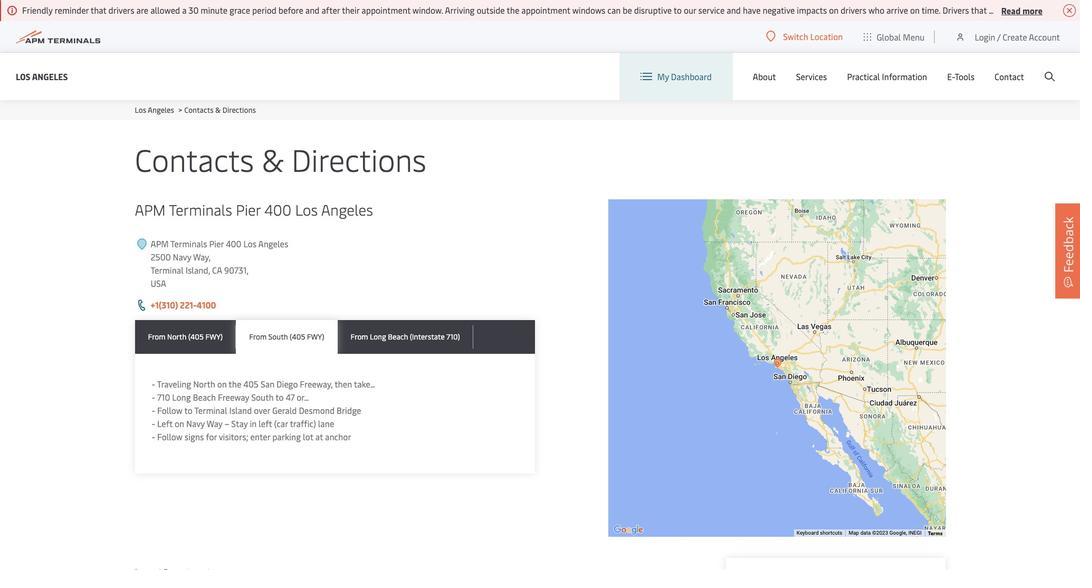 Task type: vqa. For each thing, say whether or not it's contained in the screenshot.
topmost Long
yes



Task type: locate. For each thing, give the bounding box(es) containing it.
account
[[1029, 31, 1060, 42]]

0 horizontal spatial to
[[184, 405, 193, 416]]

0 vertical spatial follow
[[157, 405, 183, 416]]

2 from from the left
[[249, 332, 267, 342]]

los
[[16, 70, 30, 82], [135, 105, 146, 115], [295, 199, 318, 220], [243, 238, 257, 250]]

arriving
[[445, 4, 475, 16]]

1 horizontal spatial from
[[249, 332, 267, 342]]

1 vertical spatial to
[[276, 392, 284, 403]]

appointment left window. in the left of the page
[[362, 4, 411, 16]]

1 vertical spatial north
[[193, 378, 215, 390]]

0 vertical spatial &
[[215, 105, 221, 115]]

1 outside from the left
[[477, 4, 505, 16]]

that right the drivers
[[971, 4, 987, 16]]

0 horizontal spatial arrive
[[887, 4, 908, 16]]

400 down contacts & directions on the left top
[[264, 199, 291, 220]]

pier for apm terminals pier 400 los angeles 2500 navy way, terminal island, ca 90731, usa
[[209, 238, 224, 250]]

1 arrive from the left
[[887, 4, 908, 16]]

0 vertical spatial pier
[[236, 199, 261, 220]]

0 horizontal spatial north
[[167, 332, 186, 342]]

1 horizontal spatial fwy)
[[307, 332, 324, 342]]

south inside from south (405 fwy) button
[[268, 332, 288, 342]]

1 and from the left
[[305, 4, 320, 16]]

1 horizontal spatial long
[[370, 332, 386, 342]]

0 vertical spatial los angeles link
[[16, 70, 68, 83]]

0 vertical spatial terminals
[[169, 199, 232, 220]]

angeles
[[32, 70, 68, 82], [148, 105, 174, 115], [321, 199, 373, 220], [258, 238, 288, 250]]

1 horizontal spatial &
[[262, 138, 284, 180]]

1 horizontal spatial drivers
[[841, 4, 867, 16]]

directions
[[223, 105, 256, 115], [292, 138, 426, 180]]

lot
[[303, 431, 313, 443]]

/
[[997, 31, 1001, 42]]

arrive
[[887, 4, 908, 16], [989, 4, 1011, 16]]

1 vertical spatial apm
[[151, 238, 169, 250]]

from south (405 fwy)
[[249, 332, 324, 342]]

north
[[167, 332, 186, 342], [193, 378, 215, 390]]

1 horizontal spatial 400
[[264, 199, 291, 220]]

on right left
[[175, 418, 184, 430]]

contacts down los angeles > contacts & directions
[[135, 138, 254, 180]]

1 vertical spatial long
[[172, 392, 191, 403]]

apm for apm terminals pier 400 los angeles
[[135, 199, 166, 220]]

0 vertical spatial terminal
[[151, 264, 184, 276]]

apm terminals pier 400 los angeles
[[135, 199, 373, 220]]

freeway
[[218, 392, 249, 403]]

lane
[[318, 418, 334, 430]]

1 vertical spatial terminals
[[170, 238, 207, 250]]

0 horizontal spatial (405
[[188, 332, 204, 342]]

pier
[[236, 199, 261, 220], [209, 238, 224, 250]]

1 vertical spatial the
[[229, 378, 241, 390]]

1 horizontal spatial terminal
[[194, 405, 227, 416]]

+1(310)
[[151, 299, 178, 311]]

their left the close alert icon
[[1043, 4, 1060, 16]]

switch location button
[[766, 31, 843, 42]]

arrive up /
[[989, 4, 1011, 16]]

contacts & directions
[[135, 138, 426, 180]]

2 (405 from the left
[[290, 332, 305, 342]]

beach up way
[[193, 392, 216, 403]]

north right traveling at the bottom left
[[193, 378, 215, 390]]

90731,
[[224, 264, 249, 276]]

e-
[[947, 71, 955, 82]]

0 horizontal spatial from
[[148, 332, 165, 342]]

navy left way,
[[173, 251, 191, 263]]

1 vertical spatial directions
[[292, 138, 426, 180]]

south
[[268, 332, 288, 342], [251, 392, 274, 403]]

global
[[877, 31, 901, 42]]

0 vertical spatial directions
[[223, 105, 256, 115]]

0 horizontal spatial drivers
[[108, 4, 134, 16]]

1 horizontal spatial (405
[[290, 332, 305, 342]]

los angeles link
[[16, 70, 68, 83], [135, 105, 174, 115]]

1 horizontal spatial los angeles link
[[135, 105, 174, 115]]

0 horizontal spatial los angeles link
[[16, 70, 68, 83]]

fwy) down 4100
[[206, 332, 223, 342]]

(interstate
[[410, 332, 445, 342]]

(405
[[188, 332, 204, 342], [290, 332, 305, 342]]

arrive right who
[[887, 4, 908, 16]]

(405 up diego
[[290, 332, 305, 342]]

terminals inside apm terminals pier 400 los angeles 2500 navy way, terminal island, ca 90731, usa
[[170, 238, 207, 250]]

from long beach  (interstate 710)
[[351, 332, 460, 342]]

pier inside apm terminals pier 400 los angeles 2500 navy way, terminal island, ca 90731, usa
[[209, 238, 224, 250]]

on up freeway
[[217, 378, 227, 390]]

south up over
[[251, 392, 274, 403]]

their right after
[[342, 4, 360, 16]]

1 vertical spatial terminal
[[194, 405, 227, 416]]

long inside button
[[370, 332, 386, 342]]

400 up "90731,"
[[226, 238, 241, 250]]

drivers left are
[[108, 4, 134, 16]]

practical information button
[[847, 53, 927, 100]]

1 horizontal spatial that
[[971, 4, 987, 16]]

400 inside apm terminals pier 400 los angeles 2500 navy way, terminal island, ca 90731, usa
[[226, 238, 241, 250]]

to up signs
[[184, 405, 193, 416]]

to left 47
[[276, 392, 284, 403]]

south up diego
[[268, 332, 288, 342]]

drivers left who
[[841, 4, 867, 16]]

long up take…
[[370, 332, 386, 342]]

ca
[[212, 264, 222, 276]]

their
[[342, 4, 360, 16], [1043, 4, 1060, 16]]

from
[[148, 332, 165, 342], [249, 332, 267, 342], [351, 332, 368, 342]]

apm inside apm terminals pier 400 los angeles 2500 navy way, terminal island, ca 90731, usa
[[151, 238, 169, 250]]

gerald
[[272, 405, 297, 416]]

1 horizontal spatial and
[[727, 4, 741, 16]]

(405 for south
[[290, 332, 305, 342]]

los inside apm terminals pier 400 los angeles 2500 navy way, terminal island, ca 90731, usa
[[243, 238, 257, 250]]

traffic)
[[290, 418, 316, 430]]

1 horizontal spatial beach
[[388, 332, 408, 342]]

long
[[370, 332, 386, 342], [172, 392, 191, 403]]

1 vertical spatial pier
[[209, 238, 224, 250]]

1 drivers from the left
[[108, 4, 134, 16]]

0 vertical spatial 400
[[264, 199, 291, 220]]

0 horizontal spatial fwy)
[[206, 332, 223, 342]]

after
[[322, 4, 340, 16]]

map
[[849, 530, 859, 536]]

1 fwy) from the left
[[206, 332, 223, 342]]

allowed
[[150, 4, 180, 16]]

fwy) up freeway,
[[307, 332, 324, 342]]

from up take…
[[351, 332, 368, 342]]

0 horizontal spatial 400
[[226, 238, 241, 250]]

shortcuts
[[820, 530, 842, 536]]

0 horizontal spatial their
[[342, 4, 360, 16]]

island,
[[186, 264, 210, 276]]

services
[[796, 71, 827, 82]]

1 (405 from the left
[[188, 332, 204, 342]]

over
[[254, 405, 270, 416]]

follow down left
[[157, 431, 183, 443]]

1 vertical spatial los angeles link
[[135, 105, 174, 115]]

and left have
[[727, 4, 741, 16]]

contacts right >
[[184, 105, 214, 115]]

&
[[215, 105, 221, 115], [262, 138, 284, 180]]

terminals for apm terminals pier 400 los angeles 2500 navy way, terminal island, ca 90731, usa
[[170, 238, 207, 250]]

from inside button
[[351, 332, 368, 342]]

0 vertical spatial beach
[[388, 332, 408, 342]]

1 vertical spatial beach
[[193, 392, 216, 403]]

0 horizontal spatial outside
[[477, 4, 505, 16]]

400 for apm terminals pier 400 los angeles 2500 navy way, terminal island, ca 90731, usa
[[226, 238, 241, 250]]

400
[[264, 199, 291, 220], [226, 238, 241, 250]]

2 fwy) from the left
[[307, 332, 324, 342]]

navy up signs
[[186, 418, 205, 430]]

long inside - traveling north on the 405 san diego freeway, then take… - 710 long beach freeway south to 47 or… - follow to terminal island over gerald desmond bridge - left on navy way – stay in left (car traffic) lane - follow signs for visitors; enter parking lot at anchor
[[172, 392, 191, 403]]

0 vertical spatial navy
[[173, 251, 191, 263]]

google image
[[611, 523, 646, 537]]

bridge
[[337, 405, 361, 416]]

1 vertical spatial follow
[[157, 431, 183, 443]]

(405 down 221-
[[188, 332, 204, 342]]

from up 405
[[249, 332, 267, 342]]

1 from from the left
[[148, 332, 165, 342]]

usa
[[151, 278, 166, 289]]

and
[[305, 4, 320, 16], [727, 4, 741, 16]]

login
[[975, 31, 995, 42]]

on
[[829, 4, 839, 16], [910, 4, 920, 16], [217, 378, 227, 390], [175, 418, 184, 430]]

to left the our
[[674, 4, 682, 16]]

beach left '(interstate'
[[388, 332, 408, 342]]

1 horizontal spatial pier
[[236, 199, 261, 220]]

2 vertical spatial to
[[184, 405, 193, 416]]

terminal down 2500
[[151, 264, 184, 276]]

1 - from the top
[[152, 378, 155, 390]]

0 vertical spatial long
[[370, 332, 386, 342]]

1 horizontal spatial their
[[1043, 4, 1060, 16]]

can
[[608, 4, 621, 16]]

are
[[136, 4, 148, 16]]

terminal up way
[[194, 405, 227, 416]]

fwy) inside the from north (405 fwy) button
[[206, 332, 223, 342]]

my dashboard button
[[641, 53, 712, 100]]

1 horizontal spatial north
[[193, 378, 215, 390]]

windows
[[572, 4, 605, 16]]

follow up left
[[157, 405, 183, 416]]

0 horizontal spatial pier
[[209, 238, 224, 250]]

fwy) inside from south (405 fwy) button
[[307, 332, 324, 342]]

south inside - traveling north on the 405 san diego freeway, then take… - 710 long beach freeway south to 47 or… - follow to terminal island over gerald desmond bridge - left on navy way – stay in left (car traffic) lane - follow signs for visitors; enter parking lot at anchor
[[251, 392, 274, 403]]

1 horizontal spatial appointment
[[522, 4, 570, 16]]

4100
[[197, 299, 216, 311]]

2 - from the top
[[152, 392, 155, 403]]

0 horizontal spatial appointment
[[362, 4, 411, 16]]

from down +1(310) on the left bottom
[[148, 332, 165, 342]]

2 horizontal spatial to
[[674, 4, 682, 16]]

1 vertical spatial 400
[[226, 238, 241, 250]]

north inside button
[[167, 332, 186, 342]]

way
[[207, 418, 222, 430]]

and left after
[[305, 4, 320, 16]]

outside right arriving
[[477, 4, 505, 16]]

more
[[1023, 4, 1043, 16]]

from for from north (405 fwy)
[[148, 332, 165, 342]]

5 - from the top
[[152, 431, 155, 443]]

2 horizontal spatial from
[[351, 332, 368, 342]]

(405 for north
[[188, 332, 204, 342]]

1 vertical spatial south
[[251, 392, 274, 403]]

at
[[315, 431, 323, 443]]

4 - from the top
[[152, 418, 155, 430]]

navy inside - traveling north on the 405 san diego freeway, then take… - 710 long beach freeway south to 47 or… - follow to terminal island over gerald desmond bridge - left on navy way – stay in left (car traffic) lane - follow signs for visitors; enter parking lot at anchor
[[186, 418, 205, 430]]

1 horizontal spatial outside
[[1013, 4, 1041, 16]]

outside up "login / create account"
[[1013, 4, 1041, 16]]

tab list
[[135, 320, 535, 354]]

1 horizontal spatial arrive
[[989, 4, 1011, 16]]

close alert image
[[1063, 4, 1076, 17]]

appointment
[[362, 4, 411, 16], [522, 4, 570, 16]]

global menu button
[[854, 21, 935, 53]]

3 from from the left
[[351, 332, 368, 342]]

0 horizontal spatial &
[[215, 105, 221, 115]]

0 vertical spatial the
[[507, 4, 519, 16]]

0 horizontal spatial and
[[305, 4, 320, 16]]

0 vertical spatial south
[[268, 332, 288, 342]]

contacts
[[184, 105, 214, 115], [135, 138, 254, 180]]

3 - from the top
[[152, 405, 155, 416]]

0 horizontal spatial that
[[91, 4, 106, 16]]

navy inside apm terminals pier 400 los angeles 2500 navy way, terminal island, ca 90731, usa
[[173, 251, 191, 263]]

1 vertical spatial contacts
[[135, 138, 254, 180]]

1 their from the left
[[342, 4, 360, 16]]

1 horizontal spatial directions
[[292, 138, 426, 180]]

that right 'reminder'
[[91, 4, 106, 16]]

1 vertical spatial navy
[[186, 418, 205, 430]]

about button
[[753, 53, 776, 100]]

2 outside from the left
[[1013, 4, 1041, 16]]

0 horizontal spatial beach
[[193, 392, 216, 403]]

long down traveling at the bottom left
[[172, 392, 191, 403]]

0 vertical spatial apm
[[135, 199, 166, 220]]

the
[[507, 4, 519, 16], [229, 378, 241, 390]]

tab list containing from north (405 fwy)
[[135, 320, 535, 354]]

beach inside button
[[388, 332, 408, 342]]

feedback button
[[1055, 203, 1080, 298]]

contact
[[995, 71, 1024, 82]]

that
[[91, 4, 106, 16], [971, 4, 987, 16]]

who
[[869, 4, 885, 16]]

to
[[674, 4, 682, 16], [276, 392, 284, 403], [184, 405, 193, 416]]

from for from south (405 fwy)
[[249, 332, 267, 342]]

appointment left windows on the top of page
[[522, 4, 570, 16]]

signs
[[185, 431, 204, 443]]

north down +1(310) 221-4100 link
[[167, 332, 186, 342]]

1 horizontal spatial the
[[507, 4, 519, 16]]

–
[[224, 418, 229, 430]]

apm
[[135, 199, 166, 220], [151, 238, 169, 250]]

fwy) for from south (405 fwy)
[[307, 332, 324, 342]]

1 follow from the top
[[157, 405, 183, 416]]

0 vertical spatial north
[[167, 332, 186, 342]]

0 horizontal spatial the
[[229, 378, 241, 390]]

0 horizontal spatial terminal
[[151, 264, 184, 276]]

terminals for apm terminals pier 400 los angeles
[[169, 199, 232, 220]]

-
[[152, 378, 155, 390], [152, 392, 155, 403], [152, 405, 155, 416], [152, 418, 155, 430], [152, 431, 155, 443]]

left
[[259, 418, 272, 430]]

0 horizontal spatial long
[[172, 392, 191, 403]]

2 appointment from the left
[[522, 4, 570, 16]]

read
[[1001, 4, 1021, 16]]



Task type: describe. For each thing, give the bounding box(es) containing it.
island
[[229, 405, 252, 416]]

have
[[743, 4, 761, 16]]

way,
[[193, 251, 211, 263]]

(car
[[274, 418, 288, 430]]

a
[[182, 4, 187, 16]]

los angeles
[[16, 70, 68, 82]]

apm for apm terminals pier 400 los angeles 2500 navy way, terminal island, ca 90731, usa
[[151, 238, 169, 250]]

login / create account
[[975, 31, 1060, 42]]

period
[[252, 4, 276, 16]]

friendly reminder that drivers are allowed a 30 minute grace period before and after their appointment window. arriving outside the appointment windows can be disruptive to our service and have negative impacts on drivers who arrive on time. drivers that arrive outside their appo
[[22, 4, 1080, 16]]

2 their from the left
[[1043, 4, 1060, 16]]

1 appointment from the left
[[362, 4, 411, 16]]

keyboard shortcuts
[[797, 530, 842, 536]]

service
[[698, 4, 725, 16]]

710
[[157, 392, 170, 403]]

map region
[[576, 123, 981, 570]]

traveling
[[157, 378, 191, 390]]

take…
[[354, 378, 375, 390]]

read more
[[1001, 4, 1043, 16]]

our
[[684, 4, 696, 16]]

my dashboard
[[657, 71, 712, 82]]

my
[[657, 71, 669, 82]]

1 horizontal spatial to
[[276, 392, 284, 403]]

pier for apm terminals pier 400 los angeles
[[236, 199, 261, 220]]

the inside - traveling north on the 405 san diego freeway, then take… - 710 long beach freeway south to 47 or… - follow to terminal island over gerald desmond bridge - left on navy way – stay in left (car traffic) lane - follow signs for visitors; enter parking lot at anchor
[[229, 378, 241, 390]]

then
[[335, 378, 352, 390]]

for
[[206, 431, 217, 443]]

on left time.
[[910, 4, 920, 16]]

47
[[286, 392, 295, 403]]

google,
[[890, 530, 907, 536]]

1 that from the left
[[91, 4, 106, 16]]

anchor
[[325, 431, 351, 443]]

angeles inside apm terminals pier 400 los angeles 2500 navy way, terminal island, ca 90731, usa
[[258, 238, 288, 250]]

drivers
[[943, 4, 969, 16]]

desmond
[[299, 405, 335, 416]]

from north (405 fwy) button
[[135, 320, 236, 354]]

beach inside - traveling north on the 405 san diego freeway, then take… - 710 long beach freeway south to 47 or… - follow to terminal island over gerald desmond bridge - left on navy way – stay in left (car traffic) lane - follow signs for visitors; enter parking lot at anchor
[[193, 392, 216, 403]]

before
[[279, 4, 303, 16]]

visitors;
[[219, 431, 248, 443]]

e-tools button
[[947, 53, 975, 100]]

0 horizontal spatial directions
[[223, 105, 256, 115]]

terminal inside apm terminals pier 400 los angeles 2500 navy way, terminal island, ca 90731, usa
[[151, 264, 184, 276]]

enter
[[250, 431, 270, 443]]

left
[[157, 418, 173, 430]]

grace
[[230, 4, 250, 16]]

2 follow from the top
[[157, 431, 183, 443]]

location
[[810, 31, 843, 42]]

keyboard
[[797, 530, 819, 536]]

stay
[[231, 418, 248, 430]]

contact button
[[995, 53, 1024, 100]]

time.
[[922, 4, 941, 16]]

create
[[1003, 31, 1027, 42]]

from south (405 fwy) tab panel
[[135, 354, 535, 474]]

2 that from the left
[[971, 4, 987, 16]]

menu
[[903, 31, 925, 42]]

30
[[189, 4, 199, 16]]

1 vertical spatial &
[[262, 138, 284, 180]]

inegi
[[909, 530, 922, 536]]

dashboard
[[671, 71, 712, 82]]

services button
[[796, 53, 827, 100]]

practical
[[847, 71, 880, 82]]

los angeles > contacts & directions
[[135, 105, 256, 115]]

fwy) for from north (405 fwy)
[[206, 332, 223, 342]]

freeway,
[[300, 378, 333, 390]]

on right impacts
[[829, 4, 839, 16]]

feedback
[[1060, 217, 1077, 273]]

2 and from the left
[[727, 4, 741, 16]]

san
[[261, 378, 275, 390]]

e-tools
[[947, 71, 975, 82]]

be
[[623, 4, 632, 16]]

appo
[[1062, 4, 1080, 16]]

negative
[[763, 4, 795, 16]]

terms
[[928, 530, 943, 537]]

710)
[[447, 332, 460, 342]]

400 for apm terminals pier 400 los angeles
[[264, 199, 291, 220]]

from north (405 fwy)
[[148, 332, 223, 342]]

0 vertical spatial contacts
[[184, 105, 214, 115]]

information
[[882, 71, 927, 82]]

read more button
[[1001, 4, 1043, 17]]

405
[[243, 378, 259, 390]]

0 vertical spatial to
[[674, 4, 682, 16]]

parking
[[272, 431, 301, 443]]

from south (405 fwy) button
[[236, 320, 338, 354]]

map data ©2023 google, inegi
[[849, 530, 922, 536]]

221-
[[180, 299, 197, 311]]

from long beach  (interstate 710) button
[[338, 320, 473, 354]]

2500
[[151, 251, 171, 263]]

switch
[[783, 31, 808, 42]]

impacts
[[797, 4, 827, 16]]

apm terminals pier 400 los angeles 2500 navy way, terminal island, ca 90731, usa
[[151, 238, 288, 289]]

friendly
[[22, 4, 53, 16]]

2 drivers from the left
[[841, 4, 867, 16]]

or…
[[297, 392, 309, 403]]

terminal inside - traveling north on the 405 san diego freeway, then take… - 710 long beach freeway south to 47 or… - follow to terminal island over gerald desmond bridge - left on navy way – stay in left (car traffic) lane - follow signs for visitors; enter parking lot at anchor
[[194, 405, 227, 416]]

keyboard shortcuts button
[[797, 530, 842, 537]]

north inside - traveling north on the 405 san diego freeway, then take… - 710 long beach freeway south to 47 or… - follow to terminal island over gerald desmond bridge - left on navy way – stay in left (car traffic) lane - follow signs for visitors; enter parking lot at anchor
[[193, 378, 215, 390]]

from for from long beach  (interstate 710)
[[351, 332, 368, 342]]

>
[[179, 105, 182, 115]]

global menu
[[877, 31, 925, 42]]

2 arrive from the left
[[989, 4, 1011, 16]]



